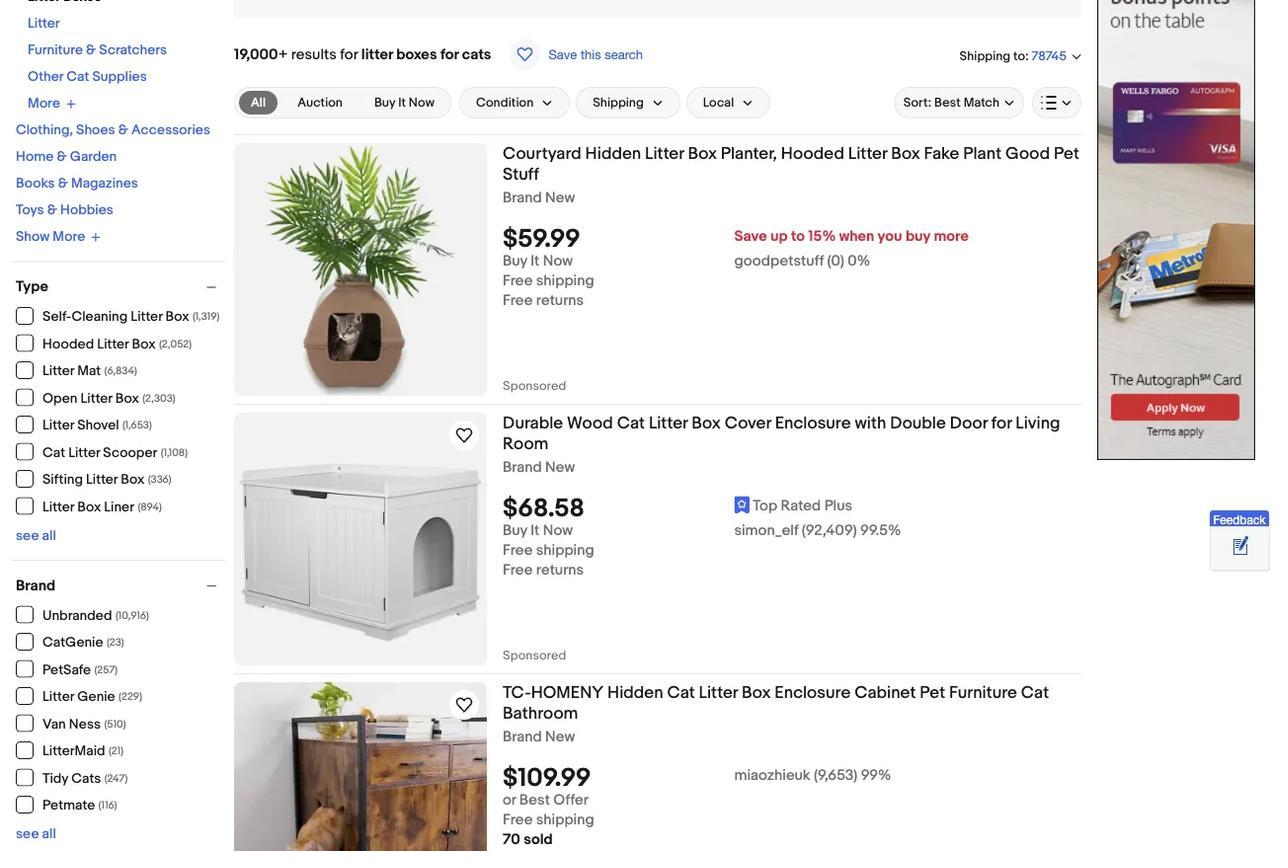 Task type: vqa. For each thing, say whether or not it's contained in the screenshot.
: at top
yes



Task type: describe. For each thing, give the bounding box(es) containing it.
type
[[16, 278, 48, 296]]

see all for brand
[[16, 826, 56, 843]]

litter inside tc-homeny hidden cat litter box enclosure cabinet pet furniture cat bathroom brand new
[[699, 682, 738, 703]]

self-cleaning litter box (1,319)
[[42, 309, 220, 325]]

with
[[855, 413, 886, 434]]

shipping for shipping to : 78745
[[960, 48, 1011, 64]]

accessories
[[131, 122, 210, 139]]

99%
[[861, 767, 891, 785]]

open
[[42, 390, 77, 407]]

pet inside tc-homeny hidden cat litter box enclosure cabinet pet furniture cat bathroom brand new
[[920, 682, 945, 703]]

toys
[[16, 202, 44, 219]]

brand button
[[16, 577, 225, 595]]

clothing, shoes & accessories link
[[16, 122, 210, 139]]

new inside tc-homeny hidden cat litter box enclosure cabinet pet furniture cat bathroom brand new
[[545, 728, 575, 746]]

books
[[16, 175, 55, 192]]

2 vertical spatial now
[[543, 522, 573, 540]]

(6,834)
[[104, 365, 137, 378]]

shipping for goodpetstuff (0) 0% free shipping free returns
[[536, 272, 594, 290]]

watch durable wood cat litter box cover enclosure with double door for living room image
[[452, 424, 476, 447]]

liner
[[104, 499, 134, 516]]

tc-homeny hidden cat litter box enclosure cabinet pet furniture cat bathroom link
[[503, 682, 1081, 728]]

:
[[1025, 48, 1029, 64]]

double
[[890, 413, 946, 434]]

listing options selector. list view selected. image
[[1041, 95, 1073, 111]]

durable wood cat litter box cover enclosure with double door for living room image
[[234, 413, 487, 666]]

1 horizontal spatial buy it now
[[503, 522, 573, 540]]

box inside durable wood cat litter box cover enclosure with double door for living room brand new
[[692, 413, 721, 434]]

other
[[28, 69, 63, 85]]

2 vertical spatial buy
[[503, 522, 527, 540]]

tc-homeny hidden cat litter box enclosure cabinet pet furniture cat bathroom image
[[234, 682, 487, 851]]

it inside save up to 15% when you buy more buy it now
[[531, 253, 540, 270]]

shipping to : 78745
[[960, 48, 1067, 64]]

1 horizontal spatial for
[[440, 45, 459, 63]]

homeny
[[531, 682, 604, 703]]

cat inside litter furniture & scratchers other cat supplies
[[66, 69, 89, 85]]

shipping inside miaozhieuk (9,653) 99% or best offer free shipping 70 sold
[[536, 812, 594, 829]]

scratchers
[[99, 42, 167, 59]]

tidy
[[42, 770, 68, 787]]

furniture inside tc-homeny hidden cat litter box enclosure cabinet pet furniture cat bathroom brand new
[[949, 682, 1017, 703]]

to inside save up to 15% when you buy more buy it now
[[791, 228, 805, 246]]

(229)
[[119, 691, 142, 704]]

save for this
[[549, 46, 577, 62]]

courtyard hidden litter box planter, hooded litter box fake plant good pet stuff brand new
[[503, 143, 1080, 207]]

goodpetstuff (0) 0% free shipping free returns
[[503, 253, 870, 310]]

(247)
[[104, 772, 128, 785]]

hidden inside courtyard hidden litter box planter, hooded litter box fake plant good pet stuff brand new
[[585, 143, 641, 164]]

mat
[[77, 363, 101, 380]]

type button
[[16, 278, 225, 296]]

buy
[[906, 228, 930, 246]]

up
[[770, 228, 788, 246]]

show more
[[16, 229, 85, 245]]

best inside dropdown button
[[934, 95, 961, 110]]

van ness (510)
[[42, 716, 126, 733]]

brand inside tc-homeny hidden cat litter box enclosure cabinet pet furniture cat bathroom brand new
[[503, 728, 542, 746]]

shipping button
[[576, 87, 680, 119]]

auction
[[297, 95, 343, 110]]

& right shoes
[[118, 122, 128, 139]]

catgenie (23)
[[42, 635, 124, 651]]

tidy cats (247)
[[42, 770, 128, 787]]

for inside durable wood cat litter box cover enclosure with double door for living room brand new
[[991, 413, 1012, 434]]

now inside buy it now link
[[409, 95, 434, 110]]

litter box liner (894)
[[42, 499, 162, 516]]

tc-homeny hidden cat litter box enclosure cabinet pet furniture cat bathroom heading
[[503, 682, 1049, 724]]

books & magazines link
[[16, 175, 138, 192]]

enclosure for $109.99
[[775, 682, 851, 703]]

top rated plus image
[[734, 496, 750, 514]]

(116)
[[98, 799, 117, 812]]

home & garden link
[[16, 149, 117, 165]]

box left the (336)
[[121, 472, 145, 488]]

clothing, shoes & accessories home & garden books & magazines toys & hobbies
[[16, 122, 210, 219]]

returns for simon_elf (92,409) 99.5% free shipping free returns
[[536, 562, 584, 579]]

durable wood cat litter box cover enclosure with double door for living room heading
[[503, 413, 1060, 454]]

brand inside durable wood cat litter box cover enclosure with double door for living room brand new
[[503, 459, 542, 477]]

search
[[605, 46, 643, 62]]

wood
[[567, 413, 613, 434]]

courtyard hidden litter box planter, hooded litter box fake plant good pet stuff heading
[[503, 143, 1080, 185]]

hooded litter box (2,052)
[[42, 336, 192, 353]]

good
[[1005, 143, 1050, 164]]

tc-
[[503, 682, 531, 703]]

& inside litter furniture & scratchers other cat supplies
[[86, 42, 96, 59]]

furniture inside litter furniture & scratchers other cat supplies
[[28, 42, 83, 59]]

(9,653)
[[814, 767, 858, 785]]

see for brand
[[16, 826, 39, 843]]

goodpetstuff
[[734, 253, 824, 270]]

box down (6,834)
[[115, 390, 139, 407]]

room
[[503, 434, 549, 454]]

boxes
[[396, 45, 437, 63]]

(10,916)
[[116, 609, 149, 622]]

brand up the unbranded
[[16, 577, 56, 595]]

shoes
[[76, 122, 115, 139]]

watch tc-homeny hidden cat litter box enclosure cabinet pet furniture cat bathroom image
[[452, 693, 476, 717]]

planter,
[[721, 143, 777, 164]]

sort: best match
[[903, 95, 999, 110]]

plus
[[824, 497, 852, 515]]

ness
[[69, 716, 101, 733]]

litter link
[[28, 15, 60, 32]]

petsafe
[[42, 662, 91, 679]]

furniture & scratchers link
[[28, 42, 167, 59]]

cats
[[71, 770, 101, 787]]

enclosure for $68.58
[[775, 413, 851, 434]]

2 vertical spatial it
[[531, 522, 540, 540]]

offer
[[553, 792, 589, 810]]

all link
[[239, 91, 278, 115]]

to inside shipping to : 78745
[[1013, 48, 1025, 64]]

(510)
[[104, 718, 126, 731]]

(1,319)
[[193, 311, 220, 323]]

fake
[[924, 143, 959, 164]]

pet inside courtyard hidden litter box planter, hooded litter box fake plant good pet stuff brand new
[[1054, 143, 1080, 164]]

(23)
[[107, 637, 124, 649]]

match
[[964, 95, 999, 110]]

0 vertical spatial it
[[398, 95, 406, 110]]

sold
[[524, 831, 553, 849]]

when
[[839, 228, 874, 246]]

see all button for type
[[16, 527, 56, 544]]

& right home
[[57, 149, 67, 165]]

& right toys
[[47, 202, 57, 219]]

door
[[950, 413, 988, 434]]

(92,409)
[[802, 522, 857, 540]]

magazines
[[71, 175, 138, 192]]

litter furniture & scratchers other cat supplies
[[28, 15, 167, 85]]



Task type: locate. For each thing, give the bounding box(es) containing it.
garden
[[70, 149, 117, 165]]

0 horizontal spatial best
[[519, 792, 550, 810]]

1 horizontal spatial save
[[734, 228, 767, 246]]

15%
[[808, 228, 836, 246]]

pet right cabinet
[[920, 682, 945, 703]]

stuff
[[503, 164, 539, 185]]

free inside miaozhieuk (9,653) 99% or best offer free shipping 70 sold
[[503, 812, 533, 829]]

litter inside durable wood cat litter box cover enclosure with double door for living room brand new
[[649, 413, 688, 434]]

0 vertical spatial buy it now
[[374, 95, 434, 110]]

box inside tc-homeny hidden cat litter box enclosure cabinet pet furniture cat bathroom brand new
[[742, 682, 771, 703]]

1 vertical spatial pet
[[920, 682, 945, 703]]

shipping down search
[[593, 95, 644, 110]]

litter genie (229)
[[42, 689, 142, 706]]

results
[[291, 45, 337, 63]]

returns down $68.58
[[536, 562, 584, 579]]

littermaid (21)
[[42, 743, 124, 760]]

simon_elf (92,409) 99.5% free shipping free returns
[[503, 522, 901, 579]]

living
[[1016, 413, 1060, 434]]

furniture right cabinet
[[949, 682, 1017, 703]]

3 free from the top
[[503, 542, 533, 560]]

& up other cat supplies link on the top of the page
[[86, 42, 96, 59]]

all for brand
[[42, 826, 56, 843]]

best right sort:
[[934, 95, 961, 110]]

you
[[878, 228, 902, 246]]

3 new from the top
[[545, 728, 575, 746]]

see
[[16, 527, 39, 544], [16, 826, 39, 843]]

save up to 15% when you buy more buy it now
[[503, 228, 969, 270]]

brand inside courtyard hidden litter box planter, hooded litter box fake plant good pet stuff brand new
[[503, 189, 542, 207]]

1 horizontal spatial to
[[1013, 48, 1025, 64]]

1 vertical spatial now
[[543, 253, 573, 270]]

show
[[16, 229, 50, 245]]

returns inside goodpetstuff (0) 0% free shipping free returns
[[536, 292, 584, 310]]

5 free from the top
[[503, 812, 533, 829]]

1 horizontal spatial best
[[934, 95, 961, 110]]

19,000 + results for litter boxes for cats
[[234, 45, 491, 63]]

1 vertical spatial furniture
[[949, 682, 1017, 703]]

2 all from the top
[[42, 826, 56, 843]]

1 vertical spatial buy
[[503, 253, 527, 270]]

1 vertical spatial best
[[519, 792, 550, 810]]

this
[[581, 46, 601, 62]]

buy
[[374, 95, 395, 110], [503, 253, 527, 270], [503, 522, 527, 540]]

0 vertical spatial shipping
[[960, 48, 1011, 64]]

all down the "petmate"
[[42, 826, 56, 843]]

litter inside litter furniture & scratchers other cat supplies
[[28, 15, 60, 32]]

buy down 'room'
[[503, 522, 527, 540]]

rated
[[781, 497, 821, 515]]

0 vertical spatial see
[[16, 527, 39, 544]]

returns down $59.99
[[536, 292, 584, 310]]

or
[[503, 792, 516, 810]]

1 vertical spatial buy it now
[[503, 522, 573, 540]]

box up (2,052)
[[166, 309, 189, 325]]

3 shipping from the top
[[536, 812, 594, 829]]

0 vertical spatial furniture
[[28, 42, 83, 59]]

0 horizontal spatial save
[[549, 46, 577, 62]]

new down 'room'
[[545, 459, 575, 477]]

top rated plus
[[753, 497, 852, 515]]

0 vertical spatial now
[[409, 95, 434, 110]]

enclosure left with
[[775, 413, 851, 434]]

save left this
[[549, 46, 577, 62]]

new inside durable wood cat litter box cover enclosure with double door for living room brand new
[[545, 459, 575, 477]]

0 vertical spatial buy
[[374, 95, 395, 110]]

sifting litter box (336)
[[42, 472, 172, 488]]

for right "door"
[[991, 413, 1012, 434]]

petsafe (257)
[[42, 662, 118, 679]]

enclosure left cabinet
[[775, 682, 851, 703]]

litter
[[361, 45, 393, 63]]

1 all from the top
[[42, 527, 56, 544]]

1 vertical spatial returns
[[536, 562, 584, 579]]

returns inside 'simon_elf (92,409) 99.5% free shipping free returns'
[[536, 562, 584, 579]]

brand down stuff
[[503, 189, 542, 207]]

buy inside save up to 15% when you buy more buy it now
[[503, 253, 527, 270]]

new inside courtyard hidden litter box planter, hooded litter box fake plant good pet stuff brand new
[[545, 189, 575, 207]]

for left litter
[[340, 45, 358, 63]]

buy down litter
[[374, 95, 395, 110]]

0 horizontal spatial pet
[[920, 682, 945, 703]]

it down 'room'
[[531, 522, 540, 540]]

hidden inside tc-homeny hidden cat litter box enclosure cabinet pet furniture cat bathroom brand new
[[607, 682, 663, 703]]

new for $68.58
[[545, 459, 575, 477]]

1 vertical spatial new
[[545, 459, 575, 477]]

all
[[42, 527, 56, 544], [42, 826, 56, 843]]

littermaid
[[42, 743, 105, 760]]

save inside button
[[549, 46, 577, 62]]

see all down sifting
[[16, 527, 56, 544]]

0 horizontal spatial hooded
[[42, 336, 94, 353]]

see for type
[[16, 527, 39, 544]]

self-
[[42, 309, 72, 325]]

sort: best match button
[[894, 87, 1024, 119]]

2 vertical spatial shipping
[[536, 812, 594, 829]]

see all button down the "petmate"
[[16, 826, 56, 843]]

2 see from the top
[[16, 826, 39, 843]]

shipping left :
[[960, 48, 1011, 64]]

1 vertical spatial save
[[734, 228, 767, 246]]

courtyard hidden litter box planter, hooded litter box fake plant good pet stuff link
[[503, 143, 1081, 189]]

brand down 'room'
[[503, 459, 542, 477]]

open litter box (2,303)
[[42, 390, 176, 407]]

see all
[[16, 527, 56, 544], [16, 826, 56, 843]]

1 new from the top
[[545, 189, 575, 207]]

more
[[934, 228, 969, 246]]

sort:
[[903, 95, 932, 110]]

0 vertical spatial hidden
[[585, 143, 641, 164]]

0 vertical spatial pet
[[1054, 143, 1080, 164]]

pet right good
[[1054, 143, 1080, 164]]

1 shipping from the top
[[536, 272, 594, 290]]

0 vertical spatial returns
[[536, 292, 584, 310]]

0 vertical spatial to
[[1013, 48, 1025, 64]]

hooded right planter,
[[781, 143, 844, 164]]

shipping for simon_elf (92,409) 99.5% free shipping free returns
[[536, 542, 594, 560]]

auction link
[[286, 91, 354, 115]]

2 horizontal spatial for
[[991, 413, 1012, 434]]

1 see all from the top
[[16, 527, 56, 544]]

2 returns from the top
[[536, 562, 584, 579]]

save left 'up'
[[734, 228, 767, 246]]

shipping for shipping
[[593, 95, 644, 110]]

1 enclosure from the top
[[775, 413, 851, 434]]

1 vertical spatial see all
[[16, 826, 56, 843]]

1 vertical spatial all
[[42, 826, 56, 843]]

1 vertical spatial shipping
[[593, 95, 644, 110]]

see all down the "petmate"
[[16, 826, 56, 843]]

courtyard hidden litter box planter, hooded litter box fake plant good pet stuff image
[[237, 143, 484, 396]]

box left "liner"
[[77, 499, 101, 516]]

shipping down $68.58
[[536, 542, 594, 560]]

2 enclosure from the top
[[775, 682, 851, 703]]

save for up
[[734, 228, 767, 246]]

shipping inside goodpetstuff (0) 0% free shipping free returns
[[536, 272, 594, 290]]

1 vertical spatial hooded
[[42, 336, 94, 353]]

1 horizontal spatial shipping
[[960, 48, 1011, 64]]

all for type
[[42, 527, 56, 544]]

1 see from the top
[[16, 527, 39, 544]]

0 vertical spatial best
[[934, 95, 961, 110]]

0 vertical spatial see all button
[[16, 527, 56, 544]]

hidden right homeny
[[607, 682, 663, 703]]

cabinet
[[854, 682, 916, 703]]

local
[[703, 95, 734, 110]]

4 free from the top
[[503, 562, 533, 579]]

buy it now down boxes
[[374, 95, 434, 110]]

0 vertical spatial see all
[[16, 527, 56, 544]]

0 vertical spatial shipping
[[536, 272, 594, 290]]

box left planter,
[[688, 143, 717, 164]]

all
[[251, 95, 266, 110]]

more
[[28, 95, 60, 112], [53, 229, 85, 245]]

1 vertical spatial see
[[16, 826, 39, 843]]

condition button
[[459, 87, 570, 119]]

all down sifting
[[42, 527, 56, 544]]

litter shovel (1,653)
[[42, 417, 152, 434]]

2 new from the top
[[545, 459, 575, 477]]

shipping inside 'simon_elf (92,409) 99.5% free shipping free returns'
[[536, 542, 594, 560]]

buy it now
[[374, 95, 434, 110], [503, 522, 573, 540]]

cats
[[462, 45, 491, 63]]

furniture up other
[[28, 42, 83, 59]]

0 horizontal spatial to
[[791, 228, 805, 246]]

best inside miaozhieuk (9,653) 99% or best offer free shipping 70 sold
[[519, 792, 550, 810]]

advertisement region
[[1097, 0, 1255, 460]]

cat inside durable wood cat litter box cover enclosure with double door for living room brand new
[[617, 413, 645, 434]]

cleaning
[[72, 309, 128, 325]]

buy it now down 'room'
[[503, 522, 573, 540]]

brand
[[503, 189, 542, 207], [503, 459, 542, 477], [16, 577, 56, 595], [503, 728, 542, 746]]

box left fake
[[891, 143, 920, 164]]

0 vertical spatial enclosure
[[775, 413, 851, 434]]

miaozhieuk (9,653) 99% or best offer free shipping 70 sold
[[503, 767, 891, 849]]

new down bathroom at the bottom
[[545, 728, 575, 746]]

clothing,
[[16, 122, 73, 139]]

1 returns from the top
[[536, 292, 584, 310]]

78745
[[1032, 49, 1067, 64]]

1 vertical spatial more
[[53, 229, 85, 245]]

0 horizontal spatial for
[[340, 45, 358, 63]]

0 vertical spatial all
[[42, 527, 56, 544]]

0 vertical spatial new
[[545, 189, 575, 207]]

cat litter scooper (1,108)
[[42, 444, 188, 461]]

2 see all from the top
[[16, 826, 56, 843]]

& up toys & hobbies link
[[58, 175, 68, 192]]

see all for type
[[16, 527, 56, 544]]

1 vertical spatial see all button
[[16, 826, 56, 843]]

save inside save up to 15% when you buy more buy it now
[[734, 228, 767, 246]]

0 horizontal spatial buy it now
[[374, 95, 434, 110]]

local button
[[686, 87, 771, 119]]

$68.58
[[503, 494, 585, 525]]

see all button down sifting
[[16, 527, 56, 544]]

$59.99
[[503, 224, 581, 255]]

1 see all button from the top
[[16, 527, 56, 544]]

sifting
[[42, 472, 83, 488]]

1 vertical spatial to
[[791, 228, 805, 246]]

tc-homeny hidden cat litter box enclosure cabinet pet furniture cat bathroom brand new
[[503, 682, 1049, 746]]

2 vertical spatial new
[[545, 728, 575, 746]]

feedback
[[1213, 513, 1266, 527]]

durable wood cat litter box cover enclosure with double door for living room brand new
[[503, 413, 1060, 477]]

simon_elf
[[734, 522, 798, 540]]

1 horizontal spatial pet
[[1054, 143, 1080, 164]]

1 vertical spatial shipping
[[536, 542, 594, 560]]

to left 78745
[[1013, 48, 1025, 64]]

box down the self-cleaning litter box (1,319)
[[132, 336, 156, 353]]

unbranded (10,916)
[[42, 607, 149, 624]]

All selected text field
[[251, 94, 266, 112]]

enclosure inside tc-homeny hidden cat litter box enclosure cabinet pet furniture cat bathroom brand new
[[775, 682, 851, 703]]

new up $59.99
[[545, 189, 575, 207]]

save this search
[[549, 46, 643, 62]]

shipping inside dropdown button
[[593, 95, 644, 110]]

more up clothing,
[[28, 95, 60, 112]]

courtyard
[[503, 143, 581, 164]]

it down stuff
[[531, 253, 540, 270]]

1 vertical spatial hidden
[[607, 682, 663, 703]]

new for $59.99
[[545, 189, 575, 207]]

best right or
[[519, 792, 550, 810]]

0 vertical spatial save
[[549, 46, 577, 62]]

enclosure inside durable wood cat litter box cover enclosure with double door for living room brand new
[[775, 413, 851, 434]]

0 horizontal spatial furniture
[[28, 42, 83, 59]]

more down toys & hobbies link
[[53, 229, 85, 245]]

1 vertical spatial enclosure
[[775, 682, 851, 703]]

now inside save up to 15% when you buy more buy it now
[[543, 253, 573, 270]]

0 vertical spatial hooded
[[781, 143, 844, 164]]

0 vertical spatial more
[[28, 95, 60, 112]]

box up miaozhieuk
[[742, 682, 771, 703]]

unbranded
[[42, 607, 112, 624]]

brand down bathroom at the bottom
[[503, 728, 542, 746]]

returns for goodpetstuff (0) 0% free shipping free returns
[[536, 292, 584, 310]]

cover
[[725, 413, 771, 434]]

hidden down shipping dropdown button
[[585, 143, 641, 164]]

$109.99
[[503, 764, 591, 794]]

2 see all button from the top
[[16, 826, 56, 843]]

show more button
[[16, 229, 101, 245]]

1 horizontal spatial hooded
[[781, 143, 844, 164]]

0 horizontal spatial shipping
[[593, 95, 644, 110]]

1 vertical spatial it
[[531, 253, 540, 270]]

cat
[[66, 69, 89, 85], [617, 413, 645, 434], [42, 444, 65, 461], [667, 682, 695, 703], [1021, 682, 1049, 703]]

top
[[753, 497, 777, 515]]

buy down stuff
[[503, 253, 527, 270]]

1 horizontal spatial furniture
[[949, 682, 1017, 703]]

see all button for brand
[[16, 826, 56, 843]]

1 free from the top
[[503, 272, 533, 290]]

hooded down 'self-' in the left top of the page
[[42, 336, 94, 353]]

hooded inside courtyard hidden litter box planter, hooded litter box fake plant good pet stuff brand new
[[781, 143, 844, 164]]

shipping down offer
[[536, 812, 594, 829]]

for left cats
[[440, 45, 459, 63]]

genie
[[77, 689, 115, 706]]

(1,653)
[[122, 419, 152, 432]]

99.5%
[[860, 522, 901, 540]]

miaozhieuk
[[734, 767, 811, 785]]

hidden
[[585, 143, 641, 164], [607, 682, 663, 703]]

home
[[16, 149, 54, 165]]

it down boxes
[[398, 95, 406, 110]]

(894)
[[138, 501, 162, 514]]

enclosure
[[775, 413, 851, 434], [775, 682, 851, 703]]

shipping down $59.99
[[536, 272, 594, 290]]

&
[[86, 42, 96, 59], [118, 122, 128, 139], [57, 149, 67, 165], [58, 175, 68, 192], [47, 202, 57, 219]]

2 free from the top
[[503, 292, 533, 310]]

shovel
[[77, 417, 119, 434]]

shipping inside shipping to : 78745
[[960, 48, 1011, 64]]

box left cover in the right of the page
[[692, 413, 721, 434]]

to right 'up'
[[791, 228, 805, 246]]

2 shipping from the top
[[536, 542, 594, 560]]

furniture
[[28, 42, 83, 59], [949, 682, 1017, 703]]

hobbies
[[60, 202, 113, 219]]



